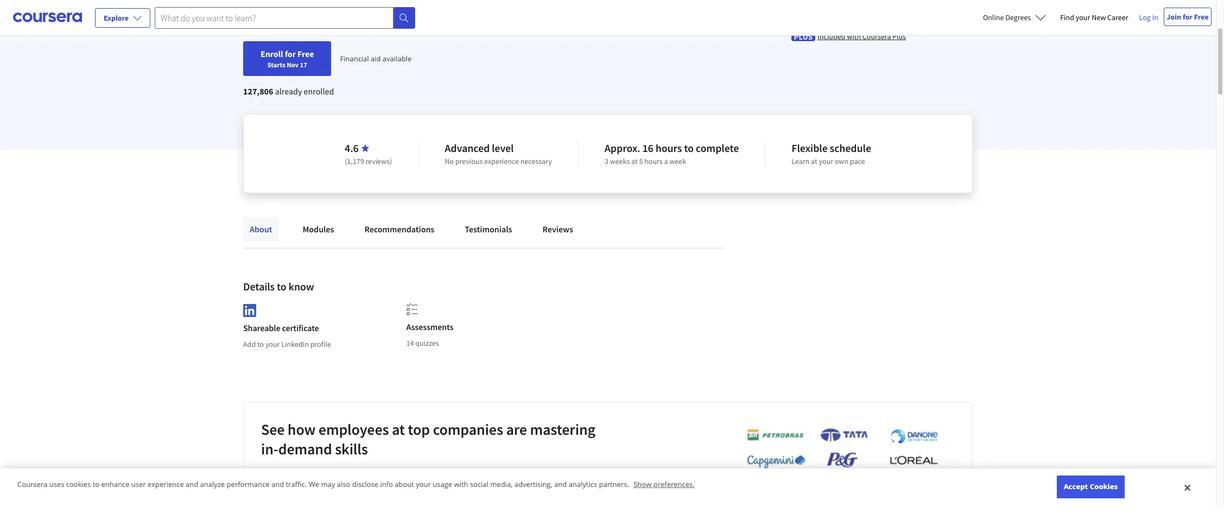Task type: locate. For each thing, give the bounding box(es) containing it.
for inside enroll for free starts nov 17
[[285, 48, 296, 59]]

0 horizontal spatial and
[[186, 480, 198, 489]]

find your new career link
[[1055, 11, 1134, 24]]

with left social
[[454, 480, 468, 489]]

reviews link
[[536, 217, 580, 241]]

with right included on the right
[[847, 31, 861, 41]]

plus
[[893, 31, 906, 41]]

preferences.
[[654, 480, 695, 489]]

may
[[468, 12, 483, 23], [321, 480, 335, 489]]

log in link
[[1134, 11, 1164, 24]]

to left the know
[[277, 280, 287, 293]]

enrolled
[[304, 86, 334, 97]]

and left the analytics
[[554, 480, 567, 489]]

learn
[[792, 156, 810, 166], [261, 471, 283, 482]]

0 horizontal spatial with
[[454, 480, 468, 489]]

advertising,
[[515, 480, 553, 489]]

business
[[378, 471, 412, 482]]

your
[[1076, 12, 1091, 22], [819, 156, 834, 166], [265, 339, 280, 349], [416, 480, 431, 489]]

coursera uses cookies to enhance user experience and analyze performance and traffic. we may also disclose info about your usage with social media, advertising, and analytics partners. show preferences.
[[17, 480, 695, 489]]

at for flexible schedule learn at your own pace
[[811, 156, 818, 166]]

0 vertical spatial experience
[[484, 156, 519, 166]]

we
[[309, 480, 319, 489]]

coursera image
[[13, 9, 82, 26]]

1 vertical spatial may
[[321, 480, 335, 489]]

for
[[1183, 12, 1193, 22], [285, 48, 296, 59], [366, 471, 377, 482]]

to right add
[[257, 339, 264, 349]]

modules link
[[296, 217, 341, 241]]

2 vertical spatial for
[[366, 471, 377, 482]]

at left 5
[[632, 156, 638, 166]]

included
[[818, 31, 846, 41]]

experience inside advanced level no previous experience necessary
[[484, 156, 519, 166]]

quizzes
[[415, 338, 439, 348]]

1 horizontal spatial at
[[632, 156, 638, 166]]

join
[[1167, 12, 1182, 22]]

approx.
[[605, 141, 641, 155]]

and
[[186, 480, 198, 489], [271, 480, 284, 489], [554, 480, 567, 489]]

languages
[[336, 12, 372, 23]]

experience
[[484, 156, 519, 166], [148, 480, 184, 489]]

17
[[300, 60, 307, 69]]

for up nov
[[285, 48, 296, 59]]

0 vertical spatial hours
[[656, 141, 682, 155]]

mastering
[[530, 420, 596, 439]]

0 vertical spatial learn
[[792, 156, 810, 166]]

None search field
[[155, 7, 415, 29]]

about right info
[[395, 480, 414, 489]]

1 horizontal spatial learn
[[792, 156, 810, 166]]

may right we
[[321, 480, 335, 489]]

schedule
[[830, 141, 872, 155]]

shareable certificate
[[243, 322, 319, 333]]

What do you want to learn? text field
[[155, 7, 394, 29]]

127,806 already enrolled
[[243, 86, 334, 97]]

0 vertical spatial may
[[468, 12, 483, 23]]

certificate
[[282, 322, 319, 333]]

1 horizontal spatial with
[[847, 31, 861, 41]]

learn down flexible
[[792, 156, 810, 166]]

more
[[284, 471, 304, 482]]

3 and from the left
[[554, 480, 567, 489]]

hours up a
[[656, 141, 682, 155]]

how
[[288, 420, 316, 439]]

at inside see how employees at top companies are mastering in-demand skills
[[392, 420, 405, 439]]

2 horizontal spatial for
[[1183, 12, 1193, 22]]

free up 17
[[298, 48, 314, 59]]

analyze
[[200, 480, 225, 489]]

available inside button
[[374, 12, 406, 23]]

disclose
[[352, 480, 378, 489]]

14
[[406, 338, 414, 348]]

and left the more
[[271, 480, 284, 489]]

2 horizontal spatial at
[[811, 156, 818, 166]]

2 horizontal spatial and
[[554, 480, 567, 489]]

in
[[1153, 12, 1159, 22]]

0 vertical spatial available
[[374, 12, 406, 23]]

1 vertical spatial available
[[383, 54, 412, 64]]

week
[[670, 156, 686, 166]]

to up "week"
[[684, 141, 694, 155]]

may left not
[[468, 12, 483, 23]]

modules
[[303, 224, 334, 235]]

show preferences. link
[[634, 480, 695, 489]]

1 horizontal spatial free
[[1194, 12, 1209, 22]]

0 horizontal spatial for
[[285, 48, 296, 59]]

analytics
[[569, 480, 597, 489]]

weeks
[[610, 156, 630, 166]]

about
[[306, 471, 328, 482], [395, 480, 414, 489]]

find
[[1061, 12, 1075, 22]]

and left analyze
[[186, 480, 198, 489]]

your left own
[[819, 156, 834, 166]]

free inside enroll for free starts nov 17
[[298, 48, 314, 59]]

at left top
[[392, 420, 405, 439]]

available left some
[[374, 12, 406, 23]]

1 horizontal spatial and
[[271, 480, 284, 489]]

available right aid
[[383, 54, 412, 64]]

flexible
[[792, 141, 828, 155]]

learn left the more
[[261, 471, 283, 482]]

experience down level
[[484, 156, 519, 166]]

for left info
[[366, 471, 377, 482]]

join for free
[[1167, 12, 1209, 22]]

0 vertical spatial for
[[1183, 12, 1193, 22]]

cookies
[[1090, 482, 1118, 492]]

partners.
[[599, 480, 629, 489]]

2 and from the left
[[271, 480, 284, 489]]

for right join
[[1183, 12, 1193, 22]]

experience right user
[[148, 480, 184, 489]]

0 horizontal spatial at
[[392, 420, 405, 439]]

uses
[[49, 480, 64, 489]]

already
[[275, 86, 302, 97]]

1 vertical spatial experience
[[148, 480, 184, 489]]

0 vertical spatial with
[[847, 31, 861, 41]]

about right the more
[[306, 471, 328, 482]]

learn inside flexible schedule learn at your own pace
[[792, 156, 810, 166]]

reviews
[[543, 224, 573, 235]]

advanced
[[445, 141, 490, 155]]

enhance
[[101, 480, 129, 489]]

not
[[485, 12, 497, 23]]

0 horizontal spatial free
[[298, 48, 314, 59]]

1 vertical spatial with
[[454, 480, 468, 489]]

at down flexible
[[811, 156, 818, 166]]

1 vertical spatial for
[[285, 48, 296, 59]]

coursera enterprise logos image
[[731, 428, 948, 475]]

available for 8 languages available
[[374, 12, 406, 23]]

are
[[506, 420, 527, 439]]

enroll
[[261, 48, 283, 59]]

5
[[639, 156, 643, 166]]

0 vertical spatial free
[[1194, 12, 1209, 22]]

coursera
[[863, 31, 891, 41], [330, 471, 364, 482], [17, 480, 47, 489]]

1 vertical spatial learn
[[261, 471, 283, 482]]

your right find
[[1076, 12, 1091, 22]]

free right join
[[1194, 12, 1209, 22]]

at
[[632, 156, 638, 166], [811, 156, 818, 166], [392, 420, 405, 439]]

at inside flexible schedule learn at your own pace
[[811, 156, 818, 166]]

with
[[847, 31, 861, 41], [454, 480, 468, 489]]

degrees
[[1006, 12, 1031, 22]]

know
[[289, 280, 314, 293]]

your left usage
[[416, 480, 431, 489]]

1 vertical spatial free
[[298, 48, 314, 59]]

0 horizontal spatial may
[[321, 480, 335, 489]]

0 horizontal spatial learn
[[261, 471, 283, 482]]

1 horizontal spatial experience
[[484, 156, 519, 166]]

new
[[1092, 12, 1106, 22]]

1 horizontal spatial may
[[468, 12, 483, 23]]

hours right 5
[[645, 156, 663, 166]]

0 horizontal spatial experience
[[148, 480, 184, 489]]

available for financial aid available
[[383, 54, 412, 64]]



Task type: vqa. For each thing, say whether or not it's contained in the screenshot.
1 "button" within Recently Launched Guided Projects Carousel element
no



Task type: describe. For each thing, give the bounding box(es) containing it.
necessary
[[521, 156, 552, 166]]

(1,179
[[345, 156, 364, 166]]

in-
[[261, 439, 278, 459]]

employees
[[319, 420, 389, 439]]

127,806
[[243, 86, 273, 97]]

be
[[499, 12, 508, 23]]

add
[[243, 339, 256, 349]]

online
[[983, 12, 1004, 22]]

add to your linkedin profile
[[243, 339, 331, 349]]

3
[[605, 156, 609, 166]]

log
[[1140, 12, 1151, 22]]

free for enroll
[[298, 48, 314, 59]]

profile
[[310, 339, 331, 349]]

accept cookies
[[1064, 482, 1118, 492]]

at inside approx. 16 hours to complete 3 weeks at 5 hours a week
[[632, 156, 638, 166]]

reviews)
[[366, 156, 392, 166]]

to right the cookies
[[93, 480, 99, 489]]

for for join
[[1183, 12, 1193, 22]]

testimonials link
[[458, 217, 519, 241]]

usage
[[433, 480, 452, 489]]

free for join
[[1194, 12, 1209, 22]]

performance
[[227, 480, 270, 489]]

traffic.
[[286, 480, 307, 489]]

learn more about coursera for business link
[[261, 471, 412, 482]]

translated
[[510, 12, 547, 23]]

financial
[[340, 54, 369, 64]]

4.6
[[345, 141, 359, 155]]

online degrees button
[[975, 5, 1055, 29]]

(1,179 reviews)
[[345, 156, 392, 166]]

at for see how employees at top companies are mastering in-demand skills
[[392, 420, 405, 439]]

join for free link
[[1164, 8, 1212, 26]]

learn more about coursera for business
[[261, 471, 412, 482]]

aid
[[371, 54, 381, 64]]

for for enroll
[[285, 48, 296, 59]]

about
[[250, 224, 272, 235]]

approx. 16 hours to complete 3 weeks at 5 hours a week
[[605, 141, 739, 166]]

shareable
[[243, 322, 280, 333]]

your down "shareable certificate"
[[265, 339, 280, 349]]

recommendations link
[[358, 217, 441, 241]]

1 vertical spatial hours
[[645, 156, 663, 166]]

log in
[[1140, 12, 1159, 22]]

companies
[[433, 420, 503, 439]]

see how employees at top companies are mastering in-demand skills
[[261, 420, 596, 459]]

skills
[[335, 439, 368, 459]]

career
[[1108, 12, 1129, 22]]

media,
[[490, 480, 513, 489]]

recommendations
[[365, 224, 435, 235]]

own
[[835, 156, 849, 166]]

nov
[[287, 60, 299, 69]]

8 languages available
[[330, 12, 406, 23]]

social
[[470, 480, 489, 489]]

info
[[380, 480, 393, 489]]

included with coursera plus link
[[818, 31, 906, 42]]

1 horizontal spatial about
[[395, 480, 414, 489]]

cookies
[[66, 480, 91, 489]]

your inside flexible schedule learn at your own pace
[[819, 156, 834, 166]]

0 horizontal spatial about
[[306, 471, 328, 482]]

financial aid available
[[340, 54, 412, 64]]

1 horizontal spatial for
[[366, 471, 377, 482]]

starts
[[268, 60, 285, 69]]

demand
[[278, 439, 332, 459]]

show
[[634, 480, 652, 489]]

explore
[[104, 13, 129, 23]]

complete
[[696, 141, 739, 155]]

advanced level no previous experience necessary
[[445, 141, 552, 166]]

to inside approx. 16 hours to complete 3 weeks at 5 hours a week
[[684, 141, 694, 155]]

content
[[438, 12, 466, 23]]

enroll for free starts nov 17
[[261, 48, 314, 69]]

flexible schedule learn at your own pace
[[792, 141, 872, 166]]

previous
[[455, 156, 483, 166]]

also
[[337, 480, 350, 489]]

no
[[445, 156, 454, 166]]

some
[[415, 12, 436, 23]]

some content may not be translated
[[415, 12, 547, 23]]

16
[[643, 141, 654, 155]]

online degrees
[[983, 12, 1031, 22]]

details
[[243, 280, 275, 293]]

14 quizzes
[[406, 338, 439, 348]]

1 and from the left
[[186, 480, 198, 489]]

linkedin
[[281, 339, 309, 349]]

1 horizontal spatial coursera
[[330, 471, 364, 482]]

8 languages available button
[[330, 11, 406, 24]]

details to know
[[243, 280, 314, 293]]

find your new career
[[1061, 12, 1129, 22]]

top
[[408, 420, 430, 439]]

assessments
[[406, 321, 454, 332]]

2 horizontal spatial coursera
[[863, 31, 891, 41]]

see
[[261, 420, 285, 439]]

about link
[[243, 217, 279, 241]]

testimonials
[[465, 224, 512, 235]]

financial aid available button
[[340, 54, 412, 64]]

user
[[131, 480, 146, 489]]

coursera plus image
[[792, 32, 816, 41]]

0 horizontal spatial coursera
[[17, 480, 47, 489]]



